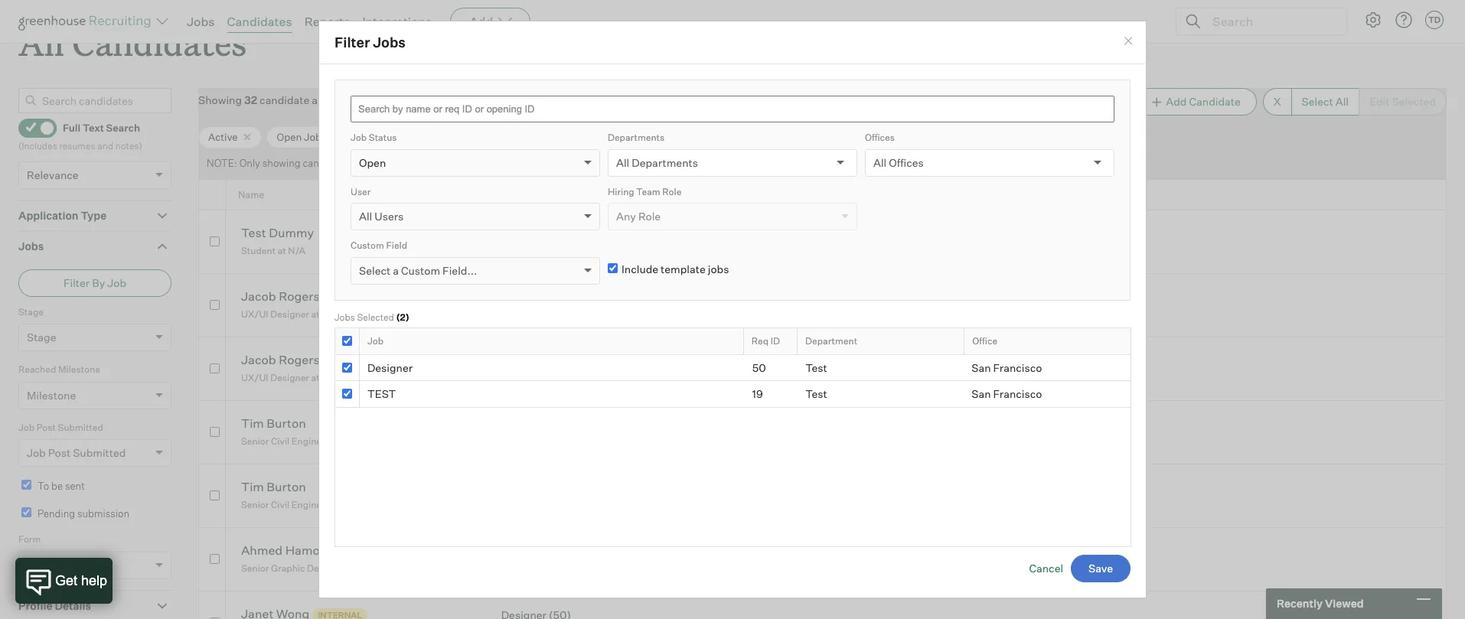 Task type: locate. For each thing, give the bounding box(es) containing it.
open for open
[[359, 156, 386, 169]]

(includes
[[18, 140, 57, 152]]

role right team
[[663, 186, 682, 197]]

1 vertical spatial senior
[[241, 499, 269, 511]]

2 rogers from the top
[[279, 353, 320, 368]]

form element
[[18, 532, 172, 590]]

2 vertical spatial designer (50)
[[501, 545, 571, 558]]

for
[[355, 157, 368, 170], [611, 372, 623, 384]]

candidates
[[303, 157, 353, 170]]

designer (50)
[[501, 227, 571, 240], [501, 291, 571, 304], [501, 545, 571, 558]]

1 vertical spatial job post submitted
[[27, 447, 126, 460]]

departments up all departments in the top left of the page
[[608, 132, 665, 143]]

1 vertical spatial designer (50)
[[501, 291, 571, 304]]

for left which
[[355, 157, 368, 170]]

(19)
[[532, 354, 551, 367]]

1 vertical spatial to
[[559, 372, 568, 384]]

any
[[616, 210, 636, 223]]

0 horizontal spatial be
[[51, 480, 63, 492]]

1 vertical spatial filter
[[64, 276, 90, 289]]

2 san from the top
[[972, 387, 991, 400]]

0 vertical spatial engineer
[[292, 436, 330, 447]]

all for all departments
[[616, 156, 630, 169]]

None checkbox
[[210, 427, 220, 437]]

0 vertical spatial civil
[[271, 436, 290, 447]]

0 vertical spatial submitted
[[58, 422, 103, 433]]

1 ux/ui from the top
[[241, 309, 268, 320]]

custom left field
[[351, 240, 384, 251]]

francisco
[[994, 361, 1042, 374], [994, 387, 1042, 400]]

rogers
[[279, 289, 320, 304], [279, 353, 320, 368]]

2 jacob rogers ux/ui designer at anyway, inc. from the top
[[241, 353, 376, 384]]

be
[[597, 131, 609, 143], [51, 480, 63, 492]]

td
[[1429, 15, 1441, 25]]

viewed
[[1325, 597, 1364, 610]]

1 rogers from the top
[[279, 289, 320, 304]]

milestone down reached milestone
[[27, 389, 76, 402]]

a down field
[[393, 264, 399, 277]]

1 vertical spatial add
[[1166, 95, 1187, 108]]

cancel
[[1029, 562, 1064, 575]]

1 vertical spatial san francisco
[[972, 387, 1042, 400]]

1 horizontal spatial be
[[597, 131, 609, 143]]

2 tim burton link from the top
[[241, 480, 306, 497]]

1 anyway, from the top
[[322, 309, 358, 320]]

1 vertical spatial open
[[359, 156, 386, 169]]

engineer
[[292, 436, 330, 447], [292, 499, 330, 511]]

custom
[[351, 240, 384, 251], [401, 264, 440, 277]]

senior
[[241, 436, 269, 447], [241, 499, 269, 511], [241, 563, 269, 574]]

1 vertical spatial jacob rogers ux/ui designer at anyway, inc.
[[241, 353, 376, 384]]

filter down the reports link
[[335, 34, 370, 51]]

add inside popup button
[[469, 14, 493, 29]]

filter inside button
[[64, 276, 90, 289]]

2 anyway, from the top
[[322, 372, 358, 384]]

2 engineering from the top
[[364, 499, 416, 511]]

19
[[753, 387, 763, 400]]

2 engineer from the top
[[292, 499, 330, 511]]

0 vertical spatial be
[[597, 131, 609, 143]]

1 vertical spatial san
[[972, 387, 991, 400]]

1 vertical spatial select
[[359, 264, 391, 277]]

x
[[1274, 95, 1281, 108]]

Search candidates field
[[18, 88, 172, 113]]

anyway, left (2)
[[322, 309, 358, 320]]

2 rsa from the top
[[343, 499, 362, 511]]

1 francisco from the top
[[994, 361, 1042, 374]]

jobs down application
[[18, 240, 44, 253]]

save
[[1089, 562, 1113, 575]]

role right any
[[639, 210, 661, 223]]

2 designer (50) from the top
[[501, 291, 571, 304]]

departments
[[608, 132, 665, 143], [632, 156, 698, 169]]

engineer for 2nd tim burton link from the bottom
[[292, 436, 330, 447]]

open down job status in the top of the page
[[359, 156, 386, 169]]

filter for filter jobs
[[335, 34, 370, 51]]

1 vertical spatial anyway,
[[322, 372, 358, 384]]

1 burton from the top
[[267, 416, 306, 431]]

1 vertical spatial tim burton senior civil engineer at rsa engineering
[[241, 480, 416, 511]]

0 vertical spatial ux/ui
[[241, 309, 268, 320]]

0 vertical spatial test
[[501, 354, 530, 367]]

1 horizontal spatial pending
[[409, 131, 447, 143]]

1 horizontal spatial role
[[663, 186, 682, 197]]

milestone down stage element
[[58, 364, 100, 375]]

test
[[241, 225, 266, 241], [806, 361, 828, 374], [806, 387, 828, 400]]

select all
[[1302, 95, 1349, 108]]

all users
[[359, 210, 404, 223]]

all for all users
[[359, 210, 372, 223]]

2 san francisco from the top
[[972, 387, 1042, 400]]

0 horizontal spatial role
[[639, 210, 661, 223]]

field
[[386, 240, 407, 251]]

graphic
[[271, 563, 305, 574]]

0 vertical spatial role
[[663, 186, 682, 197]]

generate report button
[[990, 88, 1129, 116]]

jacob rogers link
[[241, 289, 320, 307], [241, 353, 320, 370]]

inc. down jobs selected (2)
[[360, 372, 376, 384]]

0 vertical spatial jacob
[[241, 289, 276, 304]]

1 horizontal spatial add
[[1166, 95, 1187, 108]]

select a form
[[27, 559, 95, 572]]

0 vertical spatial (50)
[[549, 227, 571, 240]]

reached milestone
[[18, 364, 100, 375]]

reached milestone element
[[18, 362, 172, 420]]

select for select a custom field...
[[359, 264, 391, 277]]

1 engineering from the top
[[364, 436, 416, 447]]

1 designer (50) from the top
[[501, 227, 571, 240]]

custom down field
[[401, 264, 440, 277]]

form down pending submission checkbox
[[18, 534, 41, 545]]

test (19) interviews to schedule for preliminary screen
[[501, 354, 706, 384]]

0 vertical spatial stage
[[18, 306, 44, 318]]

francisco for 19
[[994, 387, 1042, 400]]

pending up the have
[[409, 131, 447, 143]]

departments up team
[[632, 156, 698, 169]]

generate
[[1009, 95, 1055, 108]]

1 vertical spatial test
[[367, 387, 396, 400]]

0 vertical spatial to
[[586, 131, 595, 143]]

2 vertical spatial (50)
[[549, 545, 571, 558]]

0 vertical spatial filter
[[335, 34, 370, 51]]

0 vertical spatial rogers
[[279, 289, 320, 304]]

dummy
[[269, 225, 314, 241]]

interviews
[[513, 372, 557, 384]]

preliminary
[[625, 372, 674, 384]]

candidates link
[[227, 14, 292, 29]]

1 horizontal spatial a
[[393, 264, 399, 277]]

0 horizontal spatial to
[[559, 372, 568, 384]]

cancel link
[[1029, 562, 1064, 575]]

3 designer (50) from the top
[[501, 545, 571, 558]]

select for select all
[[1302, 95, 1334, 108]]

job post submitted down reached milestone element
[[18, 422, 103, 433]]

a inside form "element"
[[61, 559, 67, 572]]

a inside filter jobs dialog
[[393, 264, 399, 277]]

reached
[[18, 364, 56, 375]]

engineering for first tim burton link from the bottom of the page
[[364, 499, 416, 511]]

0 vertical spatial add
[[469, 14, 493, 29]]

3 senior from the top
[[241, 563, 269, 574]]

filter left by
[[64, 276, 90, 289]]

0 vertical spatial a
[[393, 264, 399, 277]]

0 vertical spatial senior
[[241, 436, 269, 447]]

0 horizontal spatial filter
[[64, 276, 90, 289]]

0 vertical spatial engineering
[[364, 436, 416, 447]]

0 vertical spatial tim burton senior civil engineer at rsa engineering
[[241, 416, 416, 447]]

1 vertical spatial for
[[611, 372, 623, 384]]

submitted down reached milestone element
[[58, 422, 103, 433]]

user
[[351, 186, 371, 197]]

post
[[386, 131, 406, 143], [563, 131, 584, 143], [37, 422, 56, 433], [48, 447, 71, 460]]

2 burton from the top
[[267, 480, 306, 495]]

open jobs
[[277, 131, 327, 143]]

senior for ahmed hamoud link
[[241, 563, 269, 574]]

0 vertical spatial for
[[355, 157, 368, 170]]

Search by name or req ID or opening ID field
[[351, 96, 1115, 123]]

1 vertical spatial jacob
[[241, 353, 276, 368]]

1 san from the top
[[972, 361, 991, 374]]

3 (50) from the top
[[549, 545, 571, 558]]

at inside the test dummy student at n/a
[[278, 245, 286, 256]]

2 inc. from the top
[[360, 372, 376, 384]]

include
[[622, 263, 659, 276]]

0 horizontal spatial form
[[18, 534, 41, 545]]

0 vertical spatial select
[[1302, 95, 1334, 108]]

pending
[[409, 131, 447, 143], [38, 507, 75, 520]]

1 vertical spatial tim burton link
[[241, 480, 306, 497]]

test inside the test dummy student at n/a
[[241, 225, 266, 241]]

open up showing on the top of page
[[277, 131, 302, 143]]

san for 50
[[972, 361, 991, 374]]

1 vertical spatial (50)
[[549, 291, 571, 304]]

0 vertical spatial jacob rogers ux/ui designer at anyway, inc.
[[241, 289, 376, 320]]

None checkbox
[[210, 236, 220, 246], [210, 300, 220, 310], [342, 336, 352, 346], [342, 363, 352, 373], [210, 363, 220, 373], [342, 389, 352, 399], [210, 491, 220, 500], [210, 554, 220, 564], [210, 236, 220, 246], [210, 300, 220, 310], [342, 336, 352, 346], [342, 363, 352, 373], [210, 363, 220, 373], [342, 389, 352, 399], [210, 491, 220, 500], [210, 554, 220, 564]]

be left sent
[[597, 131, 609, 143]]

showing 32 candidate applications
[[198, 94, 373, 107]]

ahmed hamoud senior graphic designer at morley
[[241, 543, 388, 574]]

2 tim from the top
[[241, 480, 264, 495]]

50
[[753, 361, 766, 374]]

0 vertical spatial inc.
[[360, 309, 376, 320]]

To be sent checkbox
[[21, 480, 31, 490]]

offices
[[865, 132, 895, 143], [889, 156, 924, 169]]

anyway, down jobs selected (2)
[[322, 372, 358, 384]]

req id
[[752, 335, 780, 347]]

2 jacob from the top
[[241, 353, 276, 368]]

0 vertical spatial san
[[972, 361, 991, 374]]

be right to
[[51, 480, 63, 492]]

senior inside ahmed hamoud senior graphic designer at morley
[[241, 563, 269, 574]]

ahmed
[[241, 543, 283, 558]]

2 vertical spatial select
[[27, 559, 58, 572]]

1 vertical spatial pending
[[38, 507, 75, 520]]

0 horizontal spatial select
[[27, 559, 58, 572]]

select
[[1302, 95, 1334, 108], [359, 264, 391, 277], [27, 559, 58, 572]]

1 engineer from the top
[[292, 436, 330, 447]]

1 horizontal spatial open
[[359, 156, 386, 169]]

inc. for second 'jacob rogers' link from the top
[[360, 372, 376, 384]]

for right schedule on the bottom left of page
[[611, 372, 623, 384]]

2 francisco from the top
[[994, 387, 1042, 400]]

profile
[[18, 599, 52, 612]]

1 vertical spatial test
[[806, 361, 828, 374]]

1 horizontal spatial for
[[611, 372, 623, 384]]

open inside filter jobs dialog
[[359, 156, 386, 169]]

2 ux/ui from the top
[[241, 372, 268, 384]]

2 vertical spatial test
[[806, 387, 828, 400]]

1 vertical spatial ux/ui
[[241, 372, 268, 384]]

jobs down integrations
[[373, 34, 406, 51]]

ux/ui
[[241, 309, 268, 320], [241, 372, 268, 384]]

jacob rogers ux/ui designer at anyway, inc. for second 'jacob rogers' link from the bottom
[[241, 289, 376, 320]]

candidate
[[260, 94, 310, 107]]

san
[[972, 361, 991, 374], [972, 387, 991, 400]]

1 horizontal spatial select
[[359, 264, 391, 277]]

2 (50) from the top
[[549, 291, 571, 304]]

jobs
[[708, 263, 729, 276]]

by
[[92, 276, 105, 289]]

jobs
[[187, 14, 215, 29], [373, 34, 406, 51], [304, 131, 327, 143], [18, 240, 44, 253], [335, 311, 355, 323]]

1 vertical spatial submitted
[[73, 447, 126, 460]]

0 vertical spatial rsa
[[343, 436, 362, 447]]

2 horizontal spatial select
[[1302, 95, 1334, 108]]

add candidate
[[1166, 95, 1241, 108]]

select inside form "element"
[[27, 559, 58, 572]]

1 san francisco from the top
[[972, 361, 1042, 374]]

0 vertical spatial tim
[[241, 416, 264, 431]]

to left sent
[[586, 131, 595, 143]]

a
[[393, 264, 399, 277], [61, 559, 67, 572]]

designer (50) for ahmed hamoud
[[501, 545, 571, 558]]

1 inc. from the top
[[360, 309, 376, 320]]

0 vertical spatial jacob rogers link
[[241, 289, 320, 307]]

2 senior from the top
[[241, 499, 269, 511]]

burton for first tim burton link from the bottom of the page
[[267, 480, 306, 495]]

1 vertical spatial civil
[[271, 499, 290, 511]]

san for 19
[[972, 387, 991, 400]]

32
[[244, 94, 257, 107]]

select inside filter jobs dialog
[[359, 264, 391, 277]]

0 vertical spatial anyway,
[[322, 309, 358, 320]]

1 vertical spatial rogers
[[279, 353, 320, 368]]

submitted up sent
[[73, 447, 126, 460]]

to
[[586, 131, 595, 143], [559, 372, 568, 384]]

1 horizontal spatial custom
[[401, 264, 440, 277]]

0 horizontal spatial test
[[367, 387, 396, 400]]

select right x
[[1302, 95, 1334, 108]]

0 vertical spatial san francisco
[[972, 361, 1042, 374]]

1 vertical spatial a
[[61, 559, 67, 572]]

1 vertical spatial be
[[51, 480, 63, 492]]

(50) for rogers
[[549, 291, 571, 304]]

1 senior from the top
[[241, 436, 269, 447]]

test inside filter jobs dialog
[[367, 387, 396, 400]]

filter inside dialog
[[335, 34, 370, 51]]

ahmed hamoud link
[[241, 543, 335, 561]]

burton for 2nd tim burton link from the bottom
[[267, 416, 306, 431]]

jacob rogers ux/ui designer at anyway, inc.
[[241, 289, 376, 320], [241, 353, 376, 384]]

greenhouse recruiting image
[[18, 12, 156, 31]]

inc. left (2)
[[360, 309, 376, 320]]

test inside test (19) interviews to schedule for preliminary screen
[[501, 354, 530, 367]]

rsa
[[343, 436, 362, 447], [343, 499, 362, 511]]

select up profile
[[27, 559, 58, 572]]

senior for 2nd tim burton link from the bottom
[[241, 436, 269, 447]]

1 vertical spatial burton
[[267, 480, 306, 495]]

jacob rogers ux/ui designer at anyway, inc. for second 'jacob rogers' link from the top
[[241, 353, 376, 384]]

interviews to schedule for preliminary screen link
[[499, 371, 710, 385]]

(50)
[[549, 227, 571, 240], [549, 291, 571, 304], [549, 545, 571, 558]]

select all link
[[1291, 88, 1359, 116]]

select down custom field
[[359, 264, 391, 277]]

to inside test (19) interviews to schedule for preliminary screen
[[559, 372, 568, 384]]

0 horizontal spatial pending
[[38, 507, 75, 520]]

test for designer
[[806, 361, 828, 374]]

jacob for second 'jacob rogers' link from the bottom
[[241, 289, 276, 304]]

burton
[[267, 416, 306, 431], [267, 480, 306, 495]]

0 vertical spatial tim burton link
[[241, 416, 306, 434]]

1 vertical spatial francisco
[[994, 387, 1042, 400]]

morley
[[358, 563, 388, 574]]

role
[[663, 186, 682, 197], [639, 210, 661, 223]]

to left schedule on the bottom left of page
[[559, 372, 568, 384]]

2 civil from the top
[[271, 499, 290, 511]]

anyway, for second 'jacob rogers' link from the bottom
[[322, 309, 358, 320]]

pending down to be sent
[[38, 507, 75, 520]]

submission
[[449, 131, 504, 143]]

a for form
[[61, 559, 67, 572]]

integrations
[[362, 14, 432, 29]]

0 vertical spatial open
[[277, 131, 302, 143]]

0 horizontal spatial a
[[61, 559, 67, 572]]

1 jacob rogers ux/ui designer at anyway, inc. from the top
[[241, 289, 376, 320]]

a up profile details
[[61, 559, 67, 572]]

0 vertical spatial custom
[[351, 240, 384, 251]]

report
[[1057, 95, 1092, 108]]

san francisco for 50
[[972, 361, 1042, 374]]

submission
[[77, 507, 129, 520]]

designer (50) for jacob rogers
[[501, 291, 571, 304]]

1 horizontal spatial filter
[[335, 34, 370, 51]]

inc.
[[360, 309, 376, 320], [360, 372, 376, 384]]

relevance option
[[27, 168, 79, 181]]

1 jacob from the top
[[241, 289, 276, 304]]

0 vertical spatial burton
[[267, 416, 306, 431]]

job post pending submission
[[366, 131, 504, 143]]

job post submitted up sent
[[27, 447, 126, 460]]

1 rsa from the top
[[343, 436, 362, 447]]

status
[[369, 132, 397, 143]]

rogers for second 'jacob rogers' link from the top
[[279, 353, 320, 368]]

1 vertical spatial form
[[69, 559, 95, 572]]

1 vertical spatial jacob rogers link
[[241, 353, 320, 370]]

0 horizontal spatial custom
[[351, 240, 384, 251]]

form up details
[[69, 559, 95, 572]]

san francisco
[[972, 361, 1042, 374], [972, 387, 1042, 400]]

0 vertical spatial designer (50)
[[501, 227, 571, 240]]



Task type: vqa. For each thing, say whether or not it's contained in the screenshot.
Responsibility at bottom left
no



Task type: describe. For each thing, give the bounding box(es) containing it.
department
[[806, 335, 858, 347]]

id
[[771, 335, 780, 347]]

anyway, for second 'jacob rogers' link from the top
[[322, 372, 358, 384]]

1 tim from the top
[[241, 416, 264, 431]]

all offices
[[874, 156, 924, 169]]

search
[[106, 122, 140, 134]]

type
[[81, 209, 107, 222]]

resumes
[[59, 140, 95, 152]]

filter by job
[[64, 276, 126, 289]]

francisco for 50
[[994, 361, 1042, 374]]

x link
[[1263, 88, 1291, 116]]

add for add candidate
[[1166, 95, 1187, 108]]

engineering for 2nd tim burton link from the bottom
[[364, 436, 416, 447]]

filter for filter by job
[[64, 276, 90, 289]]

add button
[[450, 8, 531, 35]]

test dummy student at n/a
[[241, 225, 314, 256]]

1 vertical spatial stage
[[27, 331, 56, 344]]

1 tim burton senior civil engineer at rsa engineering from the top
[[241, 416, 416, 447]]

all for all offices
[[874, 156, 887, 169]]

1 vertical spatial custom
[[401, 264, 440, 277]]

engineer for first tim burton link from the bottom of the page
[[292, 499, 330, 511]]

notes)
[[115, 140, 142, 152]]

add for add
[[469, 14, 493, 29]]

close image
[[1123, 35, 1135, 47]]

Pending submission checkbox
[[21, 507, 31, 517]]

select for select a form
[[27, 559, 58, 572]]

checkmark image
[[25, 122, 37, 133]]

designer inside ahmed hamoud senior graphic designer at morley
[[307, 563, 346, 574]]

configure image
[[1364, 11, 1383, 29]]

add candidate link
[[1135, 88, 1257, 116]]

office
[[973, 335, 998, 347]]

pending submission
[[38, 507, 129, 520]]

post up 'you'
[[386, 131, 406, 143]]

save button
[[1071, 555, 1131, 582]]

which
[[370, 157, 397, 170]]

job post to be sent
[[543, 131, 633, 143]]

include template jobs
[[622, 263, 729, 276]]

stage element
[[18, 304, 172, 362]]

1 jacob rogers link from the top
[[241, 289, 320, 307]]

open option
[[359, 156, 386, 169]]

test dummy link
[[241, 225, 314, 243]]

full text search (includes resumes and notes)
[[18, 122, 142, 152]]

have
[[417, 157, 439, 170]]

all candidates
[[18, 20, 247, 65]]

text
[[83, 122, 104, 134]]

jobs selected (2)
[[335, 311, 409, 323]]

2 jacob rogers link from the top
[[241, 353, 320, 370]]

and
[[97, 140, 113, 152]]

1 vertical spatial role
[[639, 210, 661, 223]]

Search text field
[[1209, 10, 1333, 33]]

0 vertical spatial job post submitted
[[18, 422, 103, 433]]

job inside button
[[107, 276, 126, 289]]

senior for first tim burton link from the bottom of the page
[[241, 499, 269, 511]]

rogers for second 'jacob rogers' link from the bottom
[[279, 289, 320, 304]]

note:
[[207, 157, 237, 170]]

at inside ahmed hamoud senior graphic designer at morley
[[348, 563, 356, 574]]

edit
[[441, 157, 459, 170]]

hiring
[[608, 186, 635, 197]]

profile details
[[18, 599, 91, 612]]

full
[[63, 122, 81, 134]]

open for open jobs
[[277, 131, 302, 143]]

jacob for second 'jacob rogers' link from the top
[[241, 353, 276, 368]]

1 vertical spatial milestone
[[27, 389, 76, 402]]

jobs left candidates link
[[187, 14, 215, 29]]

candidate
[[1189, 95, 1241, 108]]

inc. for second 'jacob rogers' link from the bottom
[[360, 309, 376, 320]]

reports link
[[304, 14, 350, 29]]

jobs up candidates
[[304, 131, 327, 143]]

select a custom field...
[[359, 264, 477, 277]]

you
[[399, 157, 415, 170]]

details
[[55, 599, 91, 612]]

any role
[[616, 210, 661, 223]]

users
[[375, 210, 404, 223]]

1 vertical spatial offices
[[889, 156, 924, 169]]

(2)
[[396, 311, 409, 323]]

0 vertical spatial milestone
[[58, 364, 100, 375]]

to
[[38, 480, 49, 492]]

generate report
[[1009, 95, 1092, 108]]

filter jobs dialog
[[319, 21, 1147, 598]]

integrations link
[[362, 14, 432, 29]]

n/a
[[288, 245, 305, 256]]

custom field
[[351, 240, 407, 251]]

1 (50) from the top
[[549, 227, 571, 240]]

team
[[637, 186, 661, 197]]

1 vertical spatial departments
[[632, 156, 698, 169]]

note: only showing candidates for which you have edit permissions.
[[207, 157, 519, 170]]

candidate reports are now available! apply filters and select "view in app" element
[[990, 88, 1129, 116]]

test for test (19) interviews to schedule for preliminary screen
[[501, 354, 530, 367]]

req
[[752, 335, 769, 347]]

showing
[[262, 157, 301, 170]]

template
[[661, 263, 706, 276]]

showing
[[198, 94, 242, 107]]

0 vertical spatial offices
[[865, 132, 895, 143]]

(50) for hamoud
[[549, 545, 571, 558]]

hamoud
[[285, 543, 335, 558]]

application
[[18, 209, 78, 222]]

1 civil from the top
[[271, 436, 290, 447]]

recently viewed
[[1277, 597, 1364, 610]]

sent
[[65, 480, 85, 492]]

1 horizontal spatial form
[[69, 559, 95, 572]]

name
[[238, 189, 264, 201]]

designer inside filter jobs dialog
[[367, 361, 413, 374]]

student
[[241, 245, 276, 256]]

a for custom
[[393, 264, 399, 277]]

post up to be sent
[[48, 447, 71, 460]]

field...
[[443, 264, 477, 277]]

1 horizontal spatial to
[[586, 131, 595, 143]]

test for test
[[367, 387, 396, 400]]

post left sent
[[563, 131, 584, 143]]

0 vertical spatial departments
[[608, 132, 665, 143]]

post down reached
[[37, 422, 56, 433]]

active
[[208, 131, 238, 143]]

Include template jobs checkbox
[[608, 263, 618, 273]]

1 tim burton link from the top
[[241, 416, 306, 434]]

0 vertical spatial form
[[18, 534, 41, 545]]

screen
[[676, 372, 706, 384]]

job post submitted element
[[18, 420, 172, 478]]

for inside test (19) interviews to schedule for preliminary screen
[[611, 372, 623, 384]]

td button
[[1426, 11, 1444, 29]]

sent
[[611, 131, 633, 143]]

jobs link
[[187, 14, 215, 29]]

0 vertical spatial pending
[[409, 131, 447, 143]]

0 horizontal spatial for
[[355, 157, 368, 170]]

2 tim burton senior civil engineer at rsa engineering from the top
[[241, 480, 416, 511]]

jobs left selected
[[335, 311, 355, 323]]

schedule
[[570, 372, 609, 384]]

test for test
[[806, 387, 828, 400]]

san francisco for 19
[[972, 387, 1042, 400]]

to be sent
[[38, 480, 85, 492]]

applications
[[312, 94, 373, 107]]

filter by job button
[[18, 269, 172, 297]]



